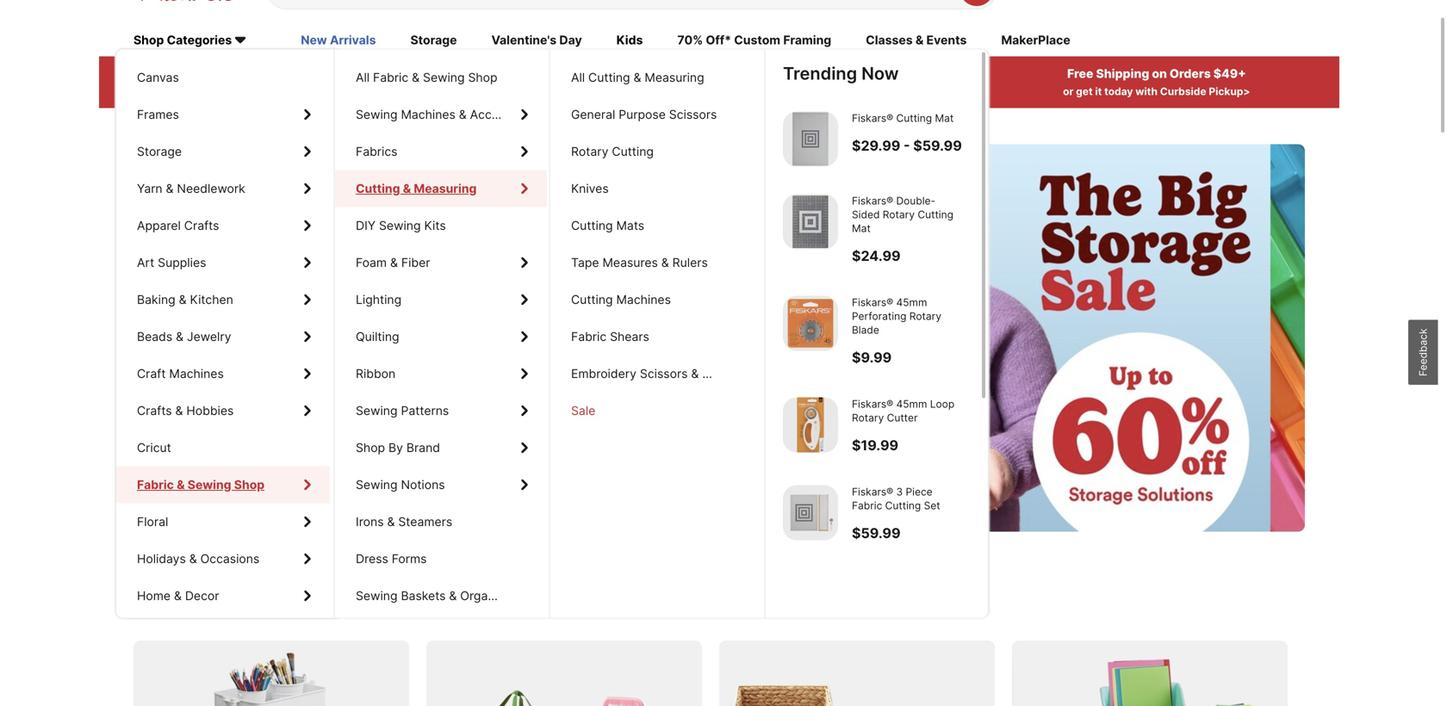 Task type: locate. For each thing, give the bounding box(es) containing it.
& for 'classes & events' link
[[915, 33, 924, 48]]

day
[[559, 33, 582, 48]]

holidays for kids
[[137, 552, 186, 566]]

2 fiskars® from the top
[[852, 195, 893, 207]]

4 fiskars® from the top
[[852, 398, 893, 410]]

knives link
[[550, 170, 762, 207]]

$59.99 down fiskars® 3 piece fabric cutting set
[[852, 525, 901, 542]]

rotary up "knives" at the left of the page
[[571, 144, 608, 159]]

accessories
[[470, 107, 539, 122]]

1 horizontal spatial mat
[[935, 112, 954, 124]]

fiskars® up perforating on the right of page
[[852, 296, 893, 309]]

fabric & sewing shop link for 70% off* custom framing
[[116, 466, 330, 503]]

fabric & sewing shop link for classes & events
[[116, 466, 330, 503]]

& for fabric & sewing shop link associated with 70% off* custom framing
[[176, 478, 183, 492]]

score up to 60% off essential storage supplies.
[[168, 325, 621, 351]]

decor for classes & events
[[185, 589, 219, 603]]

rotary inside fiskars® 45mm perforating rotary blade
[[909, 310, 941, 323]]

cutting down double- at the right of the page
[[918, 208, 953, 221]]

on right save at left
[[187, 592, 213, 617]]

& for "home & decor" 'link' related to 70% off* custom framing
[[174, 589, 182, 603]]

michaels™
[[679, 85, 731, 98]]

all up apply>
[[356, 70, 370, 85]]

70% off* custom framing
[[677, 33, 831, 48]]

beads for new arrivals
[[137, 329, 172, 344]]

$59.99 right -
[[913, 137, 962, 154]]

the big storage sale up to 60% off storage solutions with woman holding plastic containers image
[[134, 144, 1305, 532]]

essential
[[364, 325, 450, 351]]

1 45mm from the top
[[896, 296, 927, 309]]

45mm up perforating on the right of page
[[896, 296, 927, 309]]

& for baking & kitchen link for 70% off* custom framing
[[179, 292, 187, 307]]

baking & kitchen for classes & events
[[137, 292, 233, 307]]

0 horizontal spatial all
[[239, 67, 255, 81]]

general purpose scissors
[[571, 107, 717, 122]]

1 vertical spatial mat
[[852, 222, 871, 235]]

home for shop categories
[[137, 589, 171, 603]]

measuring inside the all cutting & measuring link
[[645, 70, 704, 85]]

45mm inside the fiskars® 45mm loop rotary cutter
[[896, 398, 927, 410]]

frames for new arrivals
[[137, 107, 179, 122]]

fabric
[[373, 70, 408, 85], [571, 329, 607, 344], [137, 478, 172, 492], [137, 478, 172, 492], [137, 478, 172, 492], [137, 478, 172, 492], [137, 478, 172, 492], [137, 478, 172, 492], [137, 478, 172, 492], [137, 478, 174, 492], [852, 500, 882, 512]]

& for beads & jewelry link for new arrivals
[[176, 329, 184, 344]]

cutting up $29.99 - $59.99
[[896, 112, 932, 124]]

fiskars® inside fiskars® 45mm perforating rotary blade
[[852, 296, 893, 309]]

5 fiskars® from the top
[[852, 486, 893, 498]]

1 horizontal spatial with
[[1135, 85, 1158, 98]]

cutting down tape on the top left of the page
[[571, 292, 613, 307]]

code
[[217, 85, 242, 98]]

item undefined image
[[783, 112, 838, 167], [783, 194, 838, 249], [783, 296, 838, 351], [783, 397, 838, 453], [783, 485, 838, 540]]

fabric inside 'fabric shears' link
[[571, 329, 607, 344]]

& for crafts & hobbies link associated with shop categories
[[175, 404, 183, 418]]

yarn for storage
[[137, 181, 162, 196]]

tape measures & rulers
[[571, 255, 708, 270]]

0 horizontal spatial $59.99
[[852, 525, 901, 542]]

rotary up "$19.99"
[[852, 412, 884, 424]]

occasions
[[200, 552, 260, 566], [200, 552, 260, 566], [200, 552, 260, 566], [200, 552, 260, 566], [200, 552, 260, 566], [200, 552, 260, 566], [200, 552, 260, 566], [200, 552, 260, 566]]

apparel crafts link for new arrivals
[[116, 207, 330, 244]]

storage for 70% off* custom framing
[[137, 144, 182, 159]]

yarn for valentine's day
[[137, 181, 162, 196]]

0 horizontal spatial measuring
[[414, 181, 477, 196]]

with inside the '20% off all regular price purchases with code daily23us. exclusions apply>'
[[192, 85, 214, 98]]

0 vertical spatial 45mm
[[896, 296, 927, 309]]

fiskars® inside the fiskars® 45mm loop rotary cutter
[[852, 398, 893, 410]]

45mm
[[896, 296, 927, 309], [896, 398, 927, 410]]

3 fiskars® from the top
[[852, 296, 893, 309]]

sewing
[[423, 70, 465, 85], [356, 107, 398, 122], [379, 218, 421, 233], [356, 404, 398, 418], [187, 478, 229, 492], [187, 478, 229, 492], [187, 478, 229, 492], [187, 478, 229, 492], [187, 478, 229, 492], [187, 478, 229, 492], [187, 478, 229, 492], [188, 478, 231, 492], [356, 478, 398, 492], [356, 589, 398, 603]]

frames link for 70% off* custom framing
[[116, 96, 330, 133]]

off
[[332, 325, 359, 351]]

holidays & occasions for valentine's day
[[137, 552, 260, 566]]

rotary inside fiskars® double- sided rotary cutting mat
[[883, 208, 915, 221]]

fabric inside fiskars® 3 piece fabric cutting set
[[852, 500, 882, 512]]

beads & jewelry link for storage
[[116, 318, 330, 355]]

1 horizontal spatial all
[[356, 70, 370, 85]]

baking for kids
[[137, 292, 175, 307]]

3 item undefined image from the top
[[783, 296, 838, 351]]

1 vertical spatial measuring
[[414, 181, 477, 196]]

fiskars® double- sided rotary cutting mat
[[852, 195, 953, 235]]

storage down organize!
[[455, 325, 528, 351]]

1 item undefined image from the top
[[783, 112, 838, 167]]

& for valentine's day beads & jewelry link
[[176, 329, 184, 344]]

0 vertical spatial storage
[[455, 325, 528, 351]]

score
[[168, 325, 224, 351]]

crafts & hobbies for storage
[[137, 404, 234, 418]]

70% off* custom framing link
[[677, 32, 831, 51]]

& for beads & jewelry link associated with storage
[[176, 329, 184, 344]]

all cutting & measuring
[[571, 70, 704, 85]]

every
[[421, 592, 478, 617]]

cutting mats
[[571, 218, 644, 233]]

fiskars® inside fiskars® double- sided rotary cutting mat
[[852, 195, 893, 207]]

cricut link
[[116, 429, 330, 466], [116, 429, 330, 466], [116, 429, 330, 466], [116, 429, 330, 466], [116, 429, 330, 466], [116, 429, 330, 466], [116, 429, 330, 466], [116, 429, 330, 466]]

cricut for storage
[[137, 441, 171, 455]]

your
[[653, 85, 676, 98]]

fiskars® down apply>
[[852, 112, 893, 124]]

now
[[861, 63, 899, 84]]

holidays & occasions link
[[116, 540, 330, 578], [116, 540, 330, 578], [116, 540, 330, 578], [116, 540, 330, 578], [116, 540, 330, 578], [116, 540, 330, 578], [116, 540, 330, 578], [116, 540, 330, 578]]

beads & jewelry link for 70% off* custom framing
[[116, 318, 330, 355]]

kids
[[616, 33, 643, 48]]

holidays & occasions for shop categories
[[137, 552, 260, 566]]

fiskars® up "sided"
[[852, 195, 893, 207]]

mat up $29.99 - $59.99
[[935, 112, 954, 124]]

fabrics
[[356, 144, 397, 159]]

fiskars® left 3
[[852, 486, 893, 498]]

cricut
[[137, 441, 171, 455], [137, 441, 171, 455], [137, 441, 171, 455], [137, 441, 171, 455], [137, 441, 171, 455], [137, 441, 171, 455], [137, 441, 171, 455], [137, 441, 171, 455]]

storage link
[[410, 32, 457, 51], [116, 133, 330, 170], [116, 133, 330, 170], [116, 133, 330, 170], [116, 133, 330, 170], [116, 133, 330, 170], [116, 133, 330, 170], [116, 133, 330, 170], [116, 133, 330, 170]]

cutting down purpose
[[612, 144, 654, 159]]

scissors down the michaels™
[[669, 107, 717, 122]]

cutting down 3
[[885, 500, 921, 512]]

baking & kitchen link for valentine's day
[[116, 281, 330, 318]]

0 vertical spatial $59.99
[[913, 137, 962, 154]]

knives
[[571, 181, 609, 196]]

yarn for shop categories
[[137, 181, 162, 196]]

crafts
[[184, 218, 219, 233], [184, 218, 219, 233], [184, 218, 219, 233], [184, 218, 219, 233], [184, 218, 219, 233], [184, 218, 219, 233], [184, 218, 219, 233], [184, 218, 219, 233], [137, 404, 172, 418], [137, 404, 172, 418], [137, 404, 172, 418], [137, 404, 172, 418], [137, 404, 172, 418], [137, 404, 172, 418], [137, 404, 172, 418], [137, 404, 172, 418]]

measuring inside cutting & measuring link
[[414, 181, 477, 196]]

baking & kitchen for kids
[[137, 292, 233, 307]]

1 vertical spatial $59.99
[[852, 525, 901, 542]]

craft machines for storage
[[137, 367, 224, 381]]

apply>
[[848, 85, 885, 98]]

hobbies
[[186, 404, 234, 418], [186, 404, 234, 418], [186, 404, 234, 418], [186, 404, 234, 418], [186, 404, 234, 418], [186, 404, 234, 418], [186, 404, 234, 418], [186, 404, 234, 418]]

& for shop categories "home & decor" 'link'
[[174, 589, 182, 603]]

snips
[[746, 367, 777, 381]]

baking & kitchen for new arrivals
[[137, 292, 233, 307]]

yarn & needlework for classes & events
[[137, 181, 245, 196]]

rotary inside the fiskars® 45mm loop rotary cutter
[[852, 412, 884, 424]]

beads & jewelry link for new arrivals
[[116, 318, 330, 355]]

shop inside all fabric & sewing shop link
[[468, 70, 497, 85]]

beads for kids
[[137, 329, 172, 344]]

thread
[[702, 367, 743, 381]]

mat
[[935, 112, 954, 124], [852, 222, 871, 235]]

fabric & sewing shop link for kids
[[116, 466, 330, 503]]

art supplies link for storage
[[116, 244, 330, 281]]

cutting mats link
[[550, 207, 762, 244]]

holidays & occasions link for storage
[[116, 540, 330, 578]]

& for crafts & hobbies link for storage
[[175, 404, 183, 418]]

art supplies link for classes & events
[[116, 244, 330, 281]]

storage link for shop categories
[[116, 133, 330, 170]]

fabric & sewing shop
[[137, 478, 261, 492], [137, 478, 261, 492], [137, 478, 261, 492], [137, 478, 261, 492], [137, 478, 261, 492], [137, 478, 261, 492], [137, 478, 261, 492], [137, 478, 265, 492]]

0 vertical spatial on
[[1152, 67, 1167, 81]]

70%
[[677, 33, 703, 48]]

2 with from the left
[[1135, 85, 1158, 98]]

apparel for classes & events
[[137, 218, 181, 233]]

white rolling cart with art supplies image
[[134, 641, 409, 706]]

tape measures & rulers link
[[550, 244, 762, 281]]

floral for valentine's day
[[137, 515, 168, 529]]

1 horizontal spatial measuring
[[645, 70, 704, 85]]

on inside free shipping on orders $49+ or get it today with curbside pickup>
[[1152, 67, 1167, 81]]

& for baking & kitchen link corresponding to classes & events
[[179, 292, 187, 307]]

$19.99
[[852, 437, 898, 454]]

apparel for new arrivals
[[137, 218, 181, 233]]

price
[[307, 67, 337, 81]]

fiskars® up cutter
[[852, 398, 893, 410]]

craft machines link
[[116, 355, 330, 392], [116, 355, 330, 392], [116, 355, 330, 392], [116, 355, 330, 392], [116, 355, 330, 392], [116, 355, 330, 392], [116, 355, 330, 392], [116, 355, 330, 392]]

loop
[[930, 398, 954, 410]]

sale
[[571, 404, 595, 418]]

art for classes & events
[[137, 255, 154, 270]]

fabric inside all fabric & sewing shop link
[[373, 70, 408, 85]]

kits
[[424, 218, 446, 233]]

machines
[[401, 107, 456, 122], [616, 292, 671, 307], [169, 367, 224, 381], [169, 367, 224, 381], [169, 367, 224, 381], [169, 367, 224, 381], [169, 367, 224, 381], [169, 367, 224, 381], [169, 367, 224, 381], [169, 367, 224, 381]]

craft for storage
[[137, 367, 166, 381]]

on up curbside
[[1152, 67, 1167, 81]]

floral for kids
[[137, 515, 168, 529]]

rotary down double- at the right of the page
[[883, 208, 915, 221]]

holidays for 70% off* custom framing
[[137, 552, 186, 566]]

mat down "sided"
[[852, 222, 871, 235]]

cutting up you
[[588, 70, 630, 85]]

apparel for kids
[[137, 218, 181, 233]]

supplies
[[158, 255, 206, 270], [158, 255, 206, 270], [158, 255, 206, 270], [158, 255, 206, 270], [158, 255, 206, 270], [158, 255, 206, 270], [158, 255, 206, 270], [158, 255, 206, 270]]

$59.99
[[913, 137, 962, 154], [852, 525, 901, 542]]

storage link for new arrivals
[[116, 133, 330, 170]]

shop by brand link
[[335, 429, 547, 466]]

45mm up cutter
[[896, 398, 927, 410]]

diy sewing kits
[[356, 218, 446, 233]]

& for shop categories holidays & occasions 'link'
[[189, 552, 197, 566]]

crafts & hobbies link for kids
[[116, 392, 330, 429]]

& inside "link"
[[661, 255, 669, 270]]

0 horizontal spatial storage
[[305, 592, 383, 617]]

& for classes & events's yarn & needlework 'link'
[[166, 181, 174, 196]]

0 vertical spatial scissors
[[669, 107, 717, 122]]

new
[[301, 33, 327, 48]]

hobbies for valentine's day
[[186, 404, 234, 418]]

item undefined image for $9.99
[[783, 296, 838, 351]]

holidays & occasions
[[137, 552, 260, 566], [137, 552, 260, 566], [137, 552, 260, 566], [137, 552, 260, 566], [137, 552, 260, 566], [137, 552, 260, 566], [137, 552, 260, 566], [137, 552, 260, 566]]

baking & kitchen
[[137, 292, 233, 307], [137, 292, 233, 307], [137, 292, 233, 307], [137, 292, 233, 307], [137, 292, 233, 307], [137, 292, 233, 307], [137, 292, 233, 307], [137, 292, 233, 307]]

notions
[[401, 478, 445, 492]]

canvas
[[137, 70, 179, 85], [137, 70, 179, 85], [137, 70, 179, 85], [137, 70, 179, 85], [137, 70, 179, 85], [137, 70, 179, 85], [137, 70, 179, 85], [137, 70, 179, 85]]

it
[[1095, 85, 1102, 98]]

with right today
[[1135, 85, 1158, 98]]

classes
[[866, 33, 913, 48]]

regular
[[258, 67, 304, 81]]

1 horizontal spatial storage
[[455, 325, 528, 351]]

shop
[[134, 33, 164, 48], [468, 70, 497, 85], [356, 441, 385, 455], [232, 478, 261, 492], [232, 478, 261, 492], [232, 478, 261, 492], [232, 478, 261, 492], [232, 478, 261, 492], [232, 478, 261, 492], [232, 478, 261, 492], [234, 478, 265, 492]]

measuring up the your
[[645, 70, 704, 85]]

hobbies for kids
[[186, 404, 234, 418]]

1 horizontal spatial on
[[1152, 67, 1167, 81]]

floral link for new arrivals
[[116, 503, 330, 540]]

decor for 70% off* custom framing
[[185, 589, 219, 603]]

1 horizontal spatial $59.99
[[913, 137, 962, 154]]

embroidery scissors & thread snips link
[[550, 355, 777, 392]]

frames link for classes & events
[[116, 96, 330, 133]]

rotary right perforating on the right of page
[[909, 310, 941, 323]]

supplies for 70% off* custom framing
[[158, 255, 206, 270]]

& for holidays & occasions 'link' related to valentine's day
[[189, 552, 197, 566]]

sewing baskets & organization
[[356, 589, 533, 603]]

0 horizontal spatial mat
[[852, 222, 871, 235]]

20%
[[188, 67, 215, 81]]

1 vertical spatial on
[[187, 592, 213, 617]]

4 item undefined image from the top
[[783, 397, 838, 453]]

measuring down fabrics link
[[414, 181, 477, 196]]

frames
[[137, 107, 179, 122], [137, 107, 179, 122], [137, 107, 179, 122], [137, 107, 179, 122], [137, 107, 179, 122], [137, 107, 179, 122], [137, 107, 179, 122], [137, 107, 179, 122]]

apparel crafts for shop categories
[[137, 218, 219, 233]]

craft machines for shop categories
[[137, 367, 224, 381]]

1 fiskars® from the top
[[852, 112, 893, 124]]

craft machines link for valentine's day
[[116, 355, 330, 392]]

scissors up sale link
[[640, 367, 688, 381]]

beads & jewelry for classes & events
[[137, 329, 231, 344]]

45mm for $19.99
[[896, 398, 927, 410]]

free shipping on orders $49+ or get it today with curbside pickup>
[[1063, 67, 1250, 98]]

art supplies link for valentine's day
[[116, 244, 330, 281]]

kitchen for valentine's day
[[190, 292, 233, 307]]

general purpose scissors link
[[550, 96, 762, 133]]

kitchen for kids
[[190, 292, 233, 307]]

2 45mm from the top
[[896, 398, 927, 410]]

sided
[[852, 208, 880, 221]]

apparel
[[137, 218, 181, 233], [137, 218, 181, 233], [137, 218, 181, 233], [137, 218, 181, 233], [137, 218, 181, 233], [137, 218, 181, 233], [137, 218, 181, 233], [137, 218, 181, 233]]

rotary cutting link
[[550, 133, 762, 170]]

on
[[1152, 67, 1167, 81], [187, 592, 213, 617]]

all
[[239, 67, 255, 81], [356, 70, 370, 85], [571, 70, 585, 85]]

45mm inside fiskars® 45mm perforating rotary blade
[[896, 296, 927, 309]]

& for baking & kitchen link related to storage
[[179, 292, 187, 307]]

yarn & needlework link
[[116, 170, 330, 207], [116, 170, 330, 207], [116, 170, 330, 207], [116, 170, 330, 207], [116, 170, 330, 207], [116, 170, 330, 207], [116, 170, 330, 207], [116, 170, 330, 207]]

storage down dress
[[305, 592, 383, 617]]

floral for classes & events
[[137, 515, 168, 529]]

home for storage
[[137, 589, 171, 603]]

you
[[612, 85, 630, 98]]

cutting
[[588, 70, 630, 85], [896, 112, 932, 124], [612, 144, 654, 159], [356, 181, 400, 196], [918, 208, 953, 221], [571, 218, 613, 233], [571, 292, 613, 307], [885, 500, 921, 512]]

1 vertical spatial 45mm
[[896, 398, 927, 410]]

2 item undefined image from the top
[[783, 194, 838, 249]]

all up when
[[571, 70, 585, 85]]

& for holidays & occasions 'link' corresponding to storage
[[189, 552, 197, 566]]

& for fabric & sewing shop link corresponding to shop categories
[[176, 478, 183, 492]]

mat inside fiskars® double- sided rotary cutting mat
[[852, 222, 871, 235]]

fiskars® inside fiskars® 3 piece fabric cutting set
[[852, 486, 893, 498]]

fabric & sewing shop for classes & events
[[137, 478, 261, 492]]

0 vertical spatial mat
[[935, 112, 954, 124]]

supplies for classes & events
[[158, 255, 206, 270]]

with down 20%
[[192, 85, 214, 98]]

beads & jewelry link
[[116, 318, 330, 355], [116, 318, 330, 355], [116, 318, 330, 355], [116, 318, 330, 355], [116, 318, 330, 355], [116, 318, 330, 355], [116, 318, 330, 355], [116, 318, 330, 355]]

craft for shop categories
[[137, 367, 166, 381]]

5 item undefined image from the top
[[783, 485, 838, 540]]

craft
[[137, 367, 166, 381], [137, 367, 166, 381], [137, 367, 166, 381], [137, 367, 166, 381], [137, 367, 166, 381], [137, 367, 166, 381], [137, 367, 166, 381], [137, 367, 166, 381]]

storage
[[410, 33, 457, 48], [137, 144, 182, 159], [137, 144, 182, 159], [137, 144, 182, 159], [137, 144, 182, 159], [137, 144, 182, 159], [137, 144, 182, 159], [137, 144, 182, 159], [137, 144, 182, 159]]

space.
[[483, 592, 550, 617]]

hobbies for classes & events
[[186, 404, 234, 418]]

crafts & hobbies for new arrivals
[[137, 404, 234, 418]]

art supplies for 70% off* custom framing
[[137, 255, 206, 270]]

0 horizontal spatial with
[[192, 85, 214, 98]]

2 horizontal spatial all
[[571, 70, 585, 85]]

all right off
[[239, 67, 255, 81]]

with inside free shipping on orders $49+ or get it today with curbside pickup>
[[1135, 85, 1158, 98]]

0 vertical spatial measuring
[[645, 70, 704, 85]]

colorful plastic storage bins image
[[1012, 641, 1288, 706]]

1 with from the left
[[192, 85, 214, 98]]



Task type: describe. For each thing, give the bounding box(es) containing it.
needlework for storage
[[177, 181, 245, 196]]

cutting down "knives" at the left of the page
[[571, 218, 613, 233]]

home & decor for shop categories
[[137, 589, 219, 603]]

crafts & hobbies for valentine's day
[[137, 404, 234, 418]]

crafts & hobbies for shop categories
[[137, 404, 234, 418]]

floral link for 70% off* custom framing
[[116, 503, 330, 540]]

canvas for storage
[[137, 70, 179, 85]]

& for foam & fiber link at the left of the page
[[390, 255, 398, 270]]

decor for storage
[[185, 589, 219, 603]]

sewing notions
[[356, 478, 445, 492]]

craft machines link for new arrivals
[[116, 355, 330, 392]]

fabric for fabric & sewing shop link corresponding to valentine's day
[[137, 478, 172, 492]]

rewards
[[740, 67, 791, 81]]

art supplies link for shop categories
[[116, 244, 330, 281]]

makerplace
[[1001, 33, 1070, 48]]

art supplies for classes & events
[[137, 255, 206, 270]]

kids link
[[616, 32, 643, 51]]

all fabric & sewing shop link
[[335, 59, 547, 96]]

ribbon
[[356, 367, 396, 381]]

credit
[[733, 85, 765, 98]]

baking for storage
[[137, 292, 175, 307]]

frames for valentine's day
[[137, 107, 179, 122]]

beads & jewelry for valentine's day
[[137, 329, 231, 344]]

fiskars® for $9.99
[[852, 296, 893, 309]]

cricut link for new arrivals
[[116, 429, 330, 466]]

fiskars® 45mm loop rotary cutter
[[852, 398, 954, 424]]

frames for shop categories
[[137, 107, 179, 122]]

craft for valentine's day
[[137, 367, 166, 381]]

9%
[[705, 67, 723, 81]]

sewing patterns
[[356, 404, 449, 418]]

& for kids's crafts & hobbies link
[[175, 404, 183, 418]]

fabric for fabric & sewing shop link associated with 70% off* custom framing
[[137, 478, 172, 492]]

machines for shop categories
[[169, 367, 224, 381]]

today
[[1104, 85, 1133, 98]]

all cutting & measuring link
[[550, 59, 762, 96]]

apparel for 70% off* custom framing
[[137, 218, 181, 233]]

get
[[1076, 85, 1093, 98]]

storage link for kids
[[116, 133, 330, 170]]

beads & jewelry link for valentine's day
[[116, 318, 330, 355]]

card.³
[[767, 85, 799, 98]]

sale link
[[550, 392, 762, 429]]

yarn & needlework link for 70% off* custom framing
[[116, 170, 330, 207]]

floral for storage
[[137, 515, 168, 529]]

& for yarn & needlework 'link' associated with shop categories
[[166, 181, 174, 196]]

trending
[[783, 63, 857, 84]]

sewing patterns link
[[335, 392, 547, 429]]

art supplies link for kids
[[116, 244, 330, 281]]

0 horizontal spatial on
[[187, 592, 213, 617]]

apparel crafts link for shop categories
[[116, 207, 330, 244]]

home & decor for new arrivals
[[137, 589, 219, 603]]

occasions for 70% off* custom framing
[[200, 552, 260, 566]]

purpose
[[619, 107, 666, 122]]

holiday storage containers image
[[426, 641, 702, 706]]

all fabric & sewing shop
[[356, 70, 497, 85]]

three water hyacinth baskets in white, brown and tan image
[[719, 641, 995, 706]]

supplies.
[[533, 325, 621, 351]]

sewing baskets & organization link
[[335, 578, 547, 615]]

baskets
[[401, 589, 446, 603]]

save on creative storage for every space.
[[134, 592, 550, 617]]

cutting down fabrics
[[356, 181, 400, 196]]

ready.
[[168, 260, 299, 313]]

storage for kids
[[137, 144, 182, 159]]

custom
[[734, 33, 780, 48]]

& for yarn & needlework 'link' associated with kids
[[166, 181, 174, 196]]

hobbies for 70% off* custom framing
[[186, 404, 234, 418]]

diy
[[356, 218, 376, 233]]

shop inside shop by brand link
[[356, 441, 385, 455]]

home & decor link for kids
[[116, 578, 330, 615]]

organization
[[460, 589, 533, 603]]

by
[[388, 441, 403, 455]]

craft machines for new arrivals
[[137, 367, 224, 381]]

forms
[[392, 552, 427, 566]]

fabric & sewing shop for kids
[[137, 478, 261, 492]]

cutting inside fiskars® double- sided rotary cutting mat
[[918, 208, 953, 221]]

fiber
[[401, 255, 430, 270]]

$9.99
[[852, 349, 892, 366]]

new arrivals link
[[301, 32, 376, 51]]

dress forms link
[[335, 540, 547, 578]]

fabrics link
[[335, 133, 547, 170]]

mats
[[616, 218, 644, 233]]

irons & steamers link
[[335, 503, 547, 540]]

dress forms
[[356, 552, 427, 566]]

all inside the '20% off all regular price purchases with code daily23us. exclusions apply>'
[[239, 67, 255, 81]]

60%
[[285, 325, 327, 351]]

1 vertical spatial storage
[[305, 592, 383, 617]]

earn
[[675, 67, 702, 81]]

home & decor link for 70% off* custom framing
[[116, 578, 330, 615]]

apparel crafts for 70% off* custom framing
[[137, 218, 219, 233]]

lighting
[[356, 292, 401, 307]]

cricut for shop categories
[[137, 441, 171, 455]]

to
[[259, 325, 280, 351]]

fabric & sewing shop link for shop categories
[[116, 466, 330, 503]]

floral link for storage
[[116, 503, 330, 540]]

cutting & measuring link
[[335, 170, 547, 207]]

sewing machines & accessories
[[356, 107, 539, 122]]

kitchen for shop categories
[[190, 292, 233, 307]]

& for new arrivals's "home & decor" 'link'
[[174, 589, 182, 603]]

jewelry for new arrivals
[[187, 329, 231, 344]]

framing
[[783, 33, 831, 48]]

apparel crafts for kids
[[137, 218, 219, 233]]

cutting & measuring
[[356, 181, 477, 196]]

rotary for $24.99
[[883, 208, 915, 221]]

cricut link for shop categories
[[116, 429, 330, 466]]

exclusions
[[307, 85, 362, 98]]

piece
[[906, 486, 933, 498]]

off
[[217, 67, 236, 81]]

cricut for new arrivals
[[137, 441, 171, 455]]

diy sewing kits link
[[335, 207, 547, 244]]

foam & fiber
[[356, 255, 430, 270]]

craft machines link for 70% off* custom framing
[[116, 355, 330, 392]]

art for shop categories
[[137, 255, 154, 270]]

yarn for classes & events
[[137, 181, 162, 196]]

off*
[[706, 33, 731, 48]]

cutting inside fiskars® 3 piece fabric cutting set
[[885, 500, 921, 512]]

purchases
[[340, 67, 403, 81]]

sewing machines & accessories link
[[335, 96, 547, 133]]

for
[[387, 592, 416, 617]]

cutting machines
[[571, 292, 671, 307]]

supplies for new arrivals
[[158, 255, 206, 270]]

holidays & occasions link for valentine's day
[[116, 540, 330, 578]]

45mm for $9.99
[[896, 296, 927, 309]]

cutter
[[887, 412, 918, 424]]

fabric for classes & events's fabric & sewing shop link
[[137, 478, 172, 492]]

home & decor link for new arrivals
[[116, 578, 330, 615]]

shop by brand
[[356, 441, 440, 455]]

cutting inside "link"
[[571, 292, 613, 307]]

beads for shop categories
[[137, 329, 172, 344]]

machines inside "link"
[[616, 292, 671, 307]]

item undefined image for $29.99 - $59.99
[[783, 112, 838, 167]]

& for yarn & needlework 'link' associated with storage
[[166, 181, 174, 196]]

shop inside the shop categories link
[[134, 33, 164, 48]]

holidays & occasions for kids
[[137, 552, 260, 566]]

fiskars® 45mm perforating rotary blade
[[852, 296, 941, 336]]

rotary for $9.99
[[909, 310, 941, 323]]

decor for shop categories
[[185, 589, 219, 603]]

3
[[896, 486, 903, 498]]

makerplace link
[[1001, 32, 1070, 51]]

frames link for storage
[[116, 96, 330, 133]]

steamers
[[398, 515, 452, 529]]

yarn & needlework link for shop categories
[[116, 170, 330, 207]]

fiskars® for $29.99 - $59.99
[[852, 112, 893, 124]]

item undefined image for $59.99
[[783, 485, 838, 540]]

baking for shop categories
[[137, 292, 175, 307]]

quilting link
[[335, 318, 547, 355]]

& for crafts & hobbies link related to classes & events
[[175, 404, 183, 418]]

$29.99 - $59.99
[[852, 137, 962, 154]]

when
[[581, 85, 609, 98]]

& for "home & decor" 'link' related to kids
[[174, 589, 182, 603]]

or
[[1063, 85, 1074, 98]]

crafts & hobbies for 70% off* custom framing
[[137, 404, 234, 418]]

& inside "earn 9% in rewards when you use your michaels™ credit card.³ details & apply>"
[[839, 85, 846, 98]]

valentine's
[[491, 33, 557, 48]]

needlework for 70% off* custom framing
[[177, 181, 245, 196]]

yarn & needlework link for storage
[[116, 170, 330, 207]]

irons
[[356, 515, 384, 529]]

1 vertical spatial scissors
[[640, 367, 688, 381]]

frames link for valentine's day
[[116, 96, 330, 133]]

set.
[[309, 260, 386, 313]]

sewing notions link
[[335, 466, 547, 503]]

craft for new arrivals
[[137, 367, 166, 381]]

rulers
[[672, 255, 708, 270]]

pickup>
[[1209, 85, 1250, 98]]

& for yarn & needlework 'link' corresponding to new arrivals
[[166, 181, 174, 196]]

valentine's day
[[491, 33, 582, 48]]

needlework for new arrivals
[[177, 181, 245, 196]]

craft machines for valentine's day
[[137, 367, 224, 381]]

crafts & hobbies link for classes & events
[[116, 392, 330, 429]]

home for new arrivals
[[137, 589, 171, 603]]

apparel for storage
[[137, 218, 181, 233]]

shipping
[[1096, 67, 1149, 81]]

floral for shop categories
[[137, 515, 168, 529]]

beads & jewelry for shop categories
[[137, 329, 231, 344]]

fiskars® 3 piece fabric cutting set
[[852, 486, 940, 512]]

home & decor link for shop categories
[[116, 578, 330, 615]]

& for classes & events's fabric & sewing shop link
[[176, 478, 183, 492]]

$29.99
[[852, 137, 900, 154]]

item undefined image for $19.99
[[783, 397, 838, 453]]

irons & steamers
[[356, 515, 452, 529]]

blade
[[852, 324, 879, 336]]

double-
[[896, 195, 935, 207]]

cricut for valentine's day
[[137, 441, 171, 455]]

jewelry for kids
[[187, 329, 231, 344]]

$49+
[[1213, 67, 1246, 81]]

rotary for $19.99
[[852, 412, 884, 424]]



Task type: vqa. For each thing, say whether or not it's contained in the screenshot.
left the February
no



